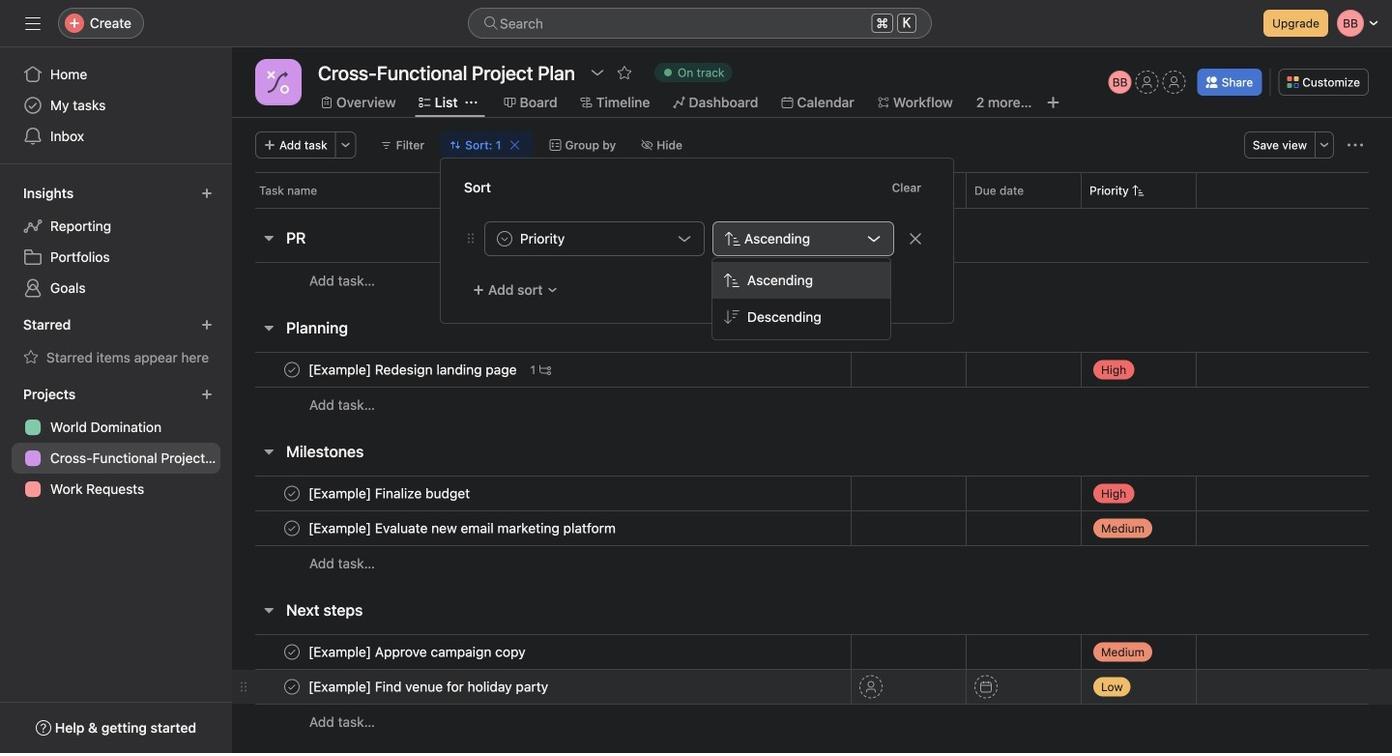 Task type: locate. For each thing, give the bounding box(es) containing it.
3 collapse task list for this group image from the top
[[261, 602, 276, 618]]

2 mark complete checkbox from the top
[[280, 517, 304, 540]]

2 vertical spatial task name text field
[[305, 677, 554, 696]]

task name text field inside [example] evaluate new email marketing platform cell
[[305, 519, 622, 538]]

1 vertical spatial mark complete checkbox
[[280, 517, 304, 540]]

[example] approve campaign copy cell
[[232, 634, 851, 670]]

mark complete image inside [example] approve campaign copy cell
[[280, 640, 304, 664]]

2 vertical spatial collapse task list for this group image
[[261, 602, 276, 618]]

add items to starred image
[[201, 319, 213, 331]]

mark complete checkbox inside [example] redesign landing page cell
[[280, 358, 304, 381]]

mark complete image
[[280, 358, 304, 381], [280, 517, 304, 540], [280, 640, 304, 664], [280, 675, 304, 698]]

dialog
[[441, 159, 953, 323]]

menu item
[[712, 262, 890, 299]]

[example] evaluate new email marketing platform cell
[[232, 510, 851, 546]]

task name text field inside [example] redesign landing page cell
[[305, 360, 523, 379]]

global element
[[0, 47, 232, 163]]

1 vertical spatial task name text field
[[305, 484, 476, 503]]

2 collapse task list for this group image from the top
[[261, 444, 276, 459]]

mark complete checkbox for task name text box in [example] evaluate new email marketing platform cell
[[280, 517, 304, 540]]

collapse task list for this group image
[[261, 320, 276, 335]]

new project or portfolio image
[[201, 389, 213, 400]]

Mark complete checkbox
[[280, 482, 304, 505], [280, 517, 304, 540], [280, 675, 304, 698]]

collapse task list for this group image for header milestones tree grid
[[261, 444, 276, 459]]

mark complete checkbox inside [example] evaluate new email marketing platform cell
[[280, 517, 304, 540]]

Task name text field
[[305, 360, 523, 379], [305, 484, 476, 503]]

1 mark complete checkbox from the top
[[280, 358, 304, 381]]

1 vertical spatial mark complete checkbox
[[280, 640, 304, 664]]

None text field
[[313, 55, 580, 90]]

1 vertical spatial collapse task list for this group image
[[261, 444, 276, 459]]

[example] redesign landing page cell
[[232, 352, 851, 388]]

1 task name text field from the top
[[305, 519, 622, 538]]

0 vertical spatial mark complete checkbox
[[280, 358, 304, 381]]

projects element
[[0, 377, 232, 508]]

3 mark complete checkbox from the top
[[280, 675, 304, 698]]

mark complete checkbox inside "[example] finalize budget" cell
[[280, 482, 304, 505]]

1 horizontal spatial more actions image
[[1348, 137, 1363, 153]]

Task name text field
[[305, 519, 622, 538], [305, 642, 531, 662], [305, 677, 554, 696]]

2 mark complete image from the top
[[280, 517, 304, 540]]

more actions image
[[1348, 137, 1363, 153], [340, 139, 352, 151]]

1 vertical spatial task name text field
[[305, 642, 531, 662]]

1 task name text field from the top
[[305, 360, 523, 379]]

manage project members image
[[1108, 71, 1132, 94]]

row
[[232, 172, 1392, 208], [255, 207, 1369, 209], [232, 262, 1392, 299], [232, 352, 1392, 388], [232, 387, 1392, 422], [232, 476, 1392, 511], [232, 510, 1392, 546], [232, 545, 1392, 581], [232, 634, 1392, 670], [232, 669, 1392, 705], [232, 704, 1392, 740]]

3 task name text field from the top
[[305, 677, 554, 696]]

more options image
[[1319, 139, 1330, 151]]

4 mark complete image from the top
[[280, 675, 304, 698]]

1 mark complete image from the top
[[280, 358, 304, 381]]

mark complete image inside [example] evaluate new email marketing platform cell
[[280, 517, 304, 540]]

header planning tree grid
[[232, 352, 1392, 422]]

2 task name text field from the top
[[305, 642, 531, 662]]

3 mark complete image from the top
[[280, 640, 304, 664]]

mark complete image inside [example] find venue for holiday party 'cell'
[[280, 675, 304, 698]]

task name text field for [example] evaluate new email marketing platform cell in the bottom of the page
[[305, 519, 622, 538]]

0 vertical spatial mark complete checkbox
[[280, 482, 304, 505]]

line_and_symbols image
[[267, 71, 290, 94]]

2 mark complete checkbox from the top
[[280, 640, 304, 664]]

1 subtask image
[[540, 364, 551, 376]]

header next steps tree grid
[[232, 634, 1392, 740]]

0 vertical spatial collapse task list for this group image
[[261, 230, 276, 246]]

show options image
[[590, 65, 605, 80]]

1 collapse task list for this group image from the top
[[261, 230, 276, 246]]

0 vertical spatial task name text field
[[305, 519, 622, 538]]

2 vertical spatial mark complete checkbox
[[280, 675, 304, 698]]

[example] find venue for holiday party cell
[[232, 669, 851, 705]]

None field
[[468, 8, 932, 39]]

mark complete image inside [example] redesign landing page cell
[[280, 358, 304, 381]]

mark complete image for [example] evaluate new email marketing platform cell in the bottom of the page
[[280, 517, 304, 540]]

2 task name text field from the top
[[305, 484, 476, 503]]

1 mark complete checkbox from the top
[[280, 482, 304, 505]]

task name text field inside [example] approve campaign copy cell
[[305, 642, 531, 662]]

0 vertical spatial task name text field
[[305, 360, 523, 379]]

collapse task list for this group image
[[261, 230, 276, 246], [261, 444, 276, 459], [261, 602, 276, 618]]

Mark complete checkbox
[[280, 358, 304, 381], [280, 640, 304, 664]]

task name text field inside [example] find venue for holiday party 'cell'
[[305, 677, 554, 696]]

task name text field inside "[example] finalize budget" cell
[[305, 484, 476, 503]]

mark complete image for [example] approve campaign copy cell
[[280, 640, 304, 664]]

mark complete checkbox inside [example] approve campaign copy cell
[[280, 640, 304, 664]]

mark complete checkbox inside [example] find venue for holiday party 'cell'
[[280, 675, 304, 698]]

add tab image
[[1046, 95, 1061, 110]]

task name text field for mark complete image within the [example] redesign landing page cell
[[305, 360, 523, 379]]



Task type: vqa. For each thing, say whether or not it's contained in the screenshot.
the topmost Upload new photo
no



Task type: describe. For each thing, give the bounding box(es) containing it.
new insights image
[[201, 188, 213, 199]]

mark complete checkbox for task name text field inside "[example] finalize budget" cell
[[280, 482, 304, 505]]

hide sidebar image
[[25, 15, 41, 31]]

tab actions image
[[466, 97, 477, 108]]

task name text field for mark complete icon
[[305, 484, 476, 503]]

add to starred image
[[617, 65, 632, 80]]

clear image
[[509, 139, 521, 151]]

0 horizontal spatial more actions image
[[340, 139, 352, 151]]

mark complete image for [example] find venue for holiday party 'cell'
[[280, 675, 304, 698]]

remove image
[[908, 231, 923, 247]]

task name text field for [example] find venue for holiday party 'cell'
[[305, 677, 554, 696]]

starred element
[[0, 307, 232, 377]]

task name text field for [example] approve campaign copy cell
[[305, 642, 531, 662]]

mark complete checkbox for task name text box in [example] find venue for holiday party 'cell'
[[280, 675, 304, 698]]

insights element
[[0, 176, 232, 307]]

collapse task list for this group image for header next steps tree grid on the bottom of the page
[[261, 602, 276, 618]]

mark complete checkbox for header planning tree grid
[[280, 358, 304, 381]]

header milestones tree grid
[[232, 476, 1392, 581]]

mark complete image
[[280, 482, 304, 505]]

Search tasks, projects, and more text field
[[468, 8, 932, 39]]

[example] finalize budget cell
[[232, 476, 851, 511]]

mark complete checkbox for header next steps tree grid on the bottom of the page
[[280, 640, 304, 664]]

mark complete image for [example] redesign landing page cell
[[280, 358, 304, 381]]



